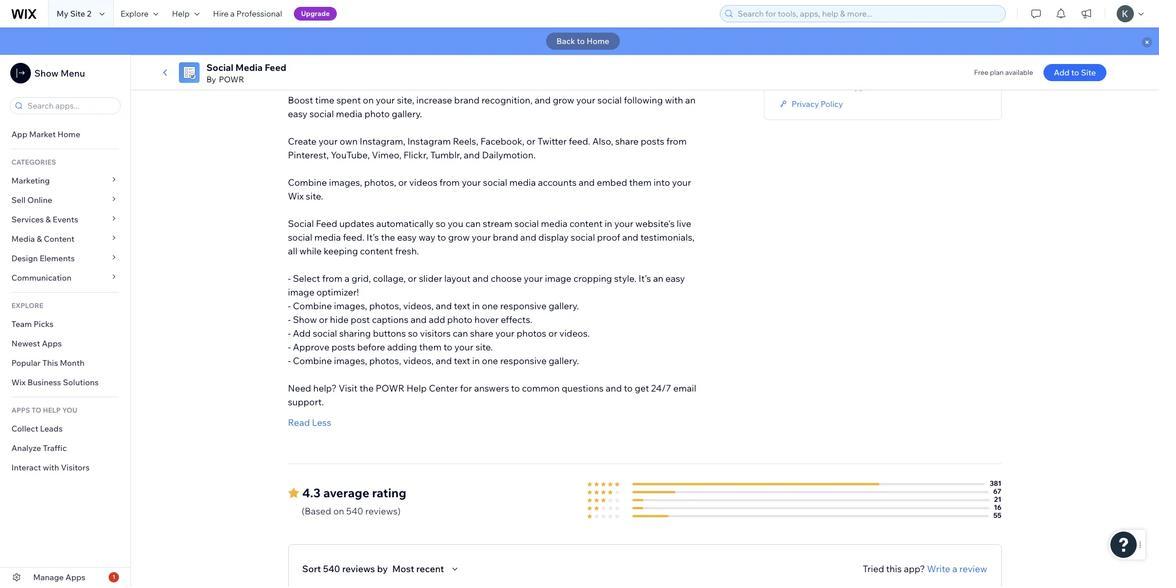 Task type: locate. For each thing, give the bounding box(es) containing it.
67
[[993, 487, 1002, 496]]

brand inside add social sharing buttons to grow your brand and and image hover effects to capture attention.
[[476, 45, 501, 56]]

to right answers at the bottom
[[511, 382, 520, 394]]

facebook,
[[480, 135, 525, 147]]

add inside add to site button
[[1054, 67, 1070, 78]]

photos,
[[364, 177, 396, 188], [369, 300, 401, 311], [369, 355, 401, 366]]

testimonials,
[[641, 231, 695, 243]]

photo
[[365, 108, 390, 119], [447, 314, 473, 325]]

on inside boost time spent on your site, increase brand recognition, and grow your social following with an easy social media photo gallery. create your own instagram, instagram reels, facebook, or twitter feed. also, share posts from pinterest, youtube, vimeo, flickr, tumblr, and dailymotion. combine images, photos, or videos from your social media accounts and embed them into your wix site. social feed updates automatically so you can stream social media content in your website's live social media feed. it's the easy way to grow your brand and display social proof and testimonials, all while keeping content fresh. - select from a grid, collage, or slider layout and choose your image cropping style. it's an easy image optimizer! - combine images, photos, videos, and text in one responsive gallery. - show or hide post captions and add photo hover effects. - add social sharing buttons so visitors can share your photos or videos. - approve posts before adding them to your site. - combine images, photos, videos, and text in one responsive gallery. need help? visit the powr help center for answers to common questions and to get 24/7 email support.
[[363, 94, 374, 106]]

0 vertical spatial with
[[665, 94, 683, 106]]

questions
[[562, 382, 604, 394]]

381
[[990, 479, 1002, 488]]

0 vertical spatial buttons
[[385, 45, 418, 56]]

1 vertical spatial buttons
[[373, 327, 406, 339]]

0 vertical spatial videos,
[[403, 300, 434, 311]]

images,
[[329, 177, 362, 188], [334, 300, 367, 311], [334, 355, 367, 366]]

so left you
[[436, 218, 446, 229]]

1 videos, from the top
[[403, 300, 434, 311]]

0 vertical spatial brand
[[476, 45, 501, 56]]

0 horizontal spatial them
[[419, 341, 442, 353]]

popular this month link
[[0, 353, 130, 373]]

one up answers at the bottom
[[482, 355, 498, 366]]

1 vertical spatial site
[[1081, 67, 1096, 78]]

sharing down the post
[[339, 327, 371, 339]]

can right the visitors
[[453, 327, 468, 339]]

captions
[[372, 314, 409, 325]]

wix business solutions link
[[0, 373, 130, 392]]

app market home
[[11, 129, 80, 140]]

videos
[[409, 177, 438, 188]]

brand for recognition,
[[454, 94, 480, 106]]

the down the before
[[360, 382, 374, 394]]

feed inside social media feed by powr
[[265, 62, 286, 73]]

from up the 'optimizer!'
[[322, 273, 343, 284]]

way
[[419, 231, 435, 243]]

0 horizontal spatial social
[[206, 62, 233, 73]]

policy
[[821, 99, 843, 109]]

0 vertical spatial share
[[615, 135, 639, 147]]

1 horizontal spatial posts
[[641, 135, 664, 147]]

newest apps
[[11, 339, 62, 349]]

1 vertical spatial one
[[482, 355, 498, 366]]

home for app market home
[[57, 129, 80, 140]]

reviews)
[[365, 505, 401, 517]]

0 vertical spatial help
[[172, 9, 190, 19]]

add right the available
[[1054, 67, 1070, 78]]

2 vertical spatial in
[[472, 355, 480, 366]]

from up into
[[667, 135, 687, 147]]

to left get
[[624, 382, 633, 394]]

collect leads link
[[0, 419, 130, 439]]

wix inside boost time spent on your site, increase brand recognition, and grow your social following with an easy social media photo gallery. create your own instagram, instagram reels, facebook, or twitter feed. also, share posts from pinterest, youtube, vimeo, flickr, tumblr, and dailymotion. combine images, photos, or videos from your social media accounts and embed them into your wix site. social feed updates automatically so you can stream social media content in your website's live social media feed. it's the easy way to grow your brand and display social proof and testimonials, all while keeping content fresh. - select from a grid, collage, or slider layout and choose your image cropping style. it's an easy image optimizer! - combine images, photos, videos, and text in one responsive gallery. - show or hide post captions and add photo hover effects. - add social sharing buttons so visitors can share your photos or videos. - approve posts before adding them to your site. - combine images, photos, videos, and text in one responsive gallery. need help? visit the powr help center for answers to common questions and to get 24/7 email support.
[[288, 190, 304, 202]]

videos,
[[403, 300, 434, 311], [403, 355, 434, 366]]

0 vertical spatial apps
[[42, 339, 62, 349]]

plan
[[990, 68, 1004, 77]]

add for add social sharing buttons to grow your brand and and image hover effects to capture attention.
[[305, 45, 323, 56]]

0 vertical spatial grow
[[431, 45, 452, 56]]

0 vertical spatial show
[[34, 67, 59, 79]]

add for add to site
[[1054, 67, 1070, 78]]

privacy policy link
[[778, 99, 843, 109]]

0 vertical spatial from
[[667, 135, 687, 147]]

responsive
[[500, 300, 547, 311], [500, 355, 547, 366]]

in
[[605, 218, 612, 229], [472, 300, 480, 311], [472, 355, 480, 366]]

popular
[[11, 358, 41, 368]]

apps for manage apps
[[66, 572, 85, 583]]

sidebar element
[[0, 55, 131, 587]]

1 vertical spatial videos,
[[403, 355, 434, 366]]

1 horizontal spatial show
[[293, 314, 317, 325]]

0 horizontal spatial posts
[[332, 341, 355, 353]]

add to site
[[1054, 67, 1096, 78]]

hover left effects.
[[475, 314, 499, 325]]

social up the 'all'
[[288, 218, 314, 229]]

0 vertical spatial &
[[46, 214, 51, 225]]

combine down select
[[293, 300, 332, 311]]

1 horizontal spatial wix
[[288, 190, 304, 202]]

1 vertical spatial feed.
[[343, 231, 365, 243]]

images, up the post
[[334, 300, 367, 311]]

0 vertical spatial the
[[381, 231, 395, 243]]

image down select
[[288, 286, 314, 298]]

grow inside add social sharing buttons to grow your brand and and image hover effects to capture attention.
[[431, 45, 452, 56]]

dailymotion.
[[482, 149, 536, 160]]

content up collage,
[[360, 245, 393, 257]]

feed left attention. at the left top of the page
[[265, 62, 286, 73]]

home inside sidebar 'element'
[[57, 129, 80, 140]]

for right center
[[460, 382, 472, 394]]

0 horizontal spatial powr
[[219, 74, 244, 85]]

1 vertical spatial visit
[[339, 382, 357, 394]]

team picks link
[[0, 315, 130, 334]]

& left events
[[46, 214, 51, 225]]

social down dailymotion.
[[483, 177, 507, 188]]

0 vertical spatial a
[[230, 9, 235, 19]]

apps for newest apps
[[42, 339, 62, 349]]

reels,
[[453, 135, 478, 147]]

21
[[994, 495, 1002, 504]]

0 vertical spatial media
[[235, 62, 263, 73]]

1 horizontal spatial site
[[1081, 67, 1096, 78]]

videos, up add
[[403, 300, 434, 311]]

events
[[53, 214, 78, 225]]

sharing inside boost time spent on your site, increase brand recognition, and grow your social following with an easy social media photo gallery. create your own instagram, instagram reels, facebook, or twitter feed. also, share posts from pinterest, youtube, vimeo, flickr, tumblr, and dailymotion. combine images, photos, or videos from your social media accounts and embed them into your wix site. social feed updates automatically so you can stream social media content in your website's live social media feed. it's the easy way to grow your brand and display social proof and testimonials, all while keeping content fresh. - select from a grid, collage, or slider layout and choose your image cropping style. it's an easy image optimizer! - combine images, photos, videos, and text in one responsive gallery. - show or hide post captions and add photo hover effects. - add social sharing buttons so visitors can share your photos or videos. - approve posts before adding them to your site. - combine images, photos, videos, and text in one responsive gallery. need help? visit the powr help center for answers to common questions and to get 24/7 email support.
[[339, 327, 371, 339]]

posts down hide
[[332, 341, 355, 353]]

help left center
[[407, 382, 427, 394]]

share right the visitors
[[470, 327, 494, 339]]

apps
[[42, 339, 62, 349], [66, 572, 85, 583]]

a left the "grid,"
[[345, 273, 350, 284]]

interact
[[11, 463, 41, 473]]

social up attention. at the left top of the page
[[325, 45, 349, 56]]

wix
[[288, 190, 304, 202], [11, 377, 26, 388]]

social down time
[[309, 108, 334, 119]]

hide
[[330, 314, 349, 325]]

0 vertical spatial sharing
[[351, 45, 383, 56]]

videos, down adding
[[403, 355, 434, 366]]

brand down stream on the left of the page
[[493, 231, 518, 243]]

accounts
[[538, 177, 577, 188]]

text down layout on the top of page
[[454, 300, 470, 311]]

grow up twitter
[[553, 94, 574, 106]]

0 horizontal spatial content
[[360, 245, 393, 257]]

with down the traffic
[[43, 463, 59, 473]]

my
[[57, 9, 68, 19]]

0 horizontal spatial a
[[230, 9, 235, 19]]

analyze
[[11, 443, 41, 454]]

this
[[886, 563, 902, 575]]

it's down updates
[[367, 231, 379, 243]]

support
[[846, 82, 876, 92]]

videos.
[[559, 327, 590, 339]]

2 horizontal spatial a
[[953, 563, 957, 575]]

and right recognition,
[[535, 94, 551, 106]]

tumblr,
[[430, 149, 462, 160]]

image left effects
[[539, 45, 566, 56]]

your inside add social sharing buttons to grow your brand and and image hover effects to capture attention.
[[454, 45, 474, 56]]

add inside add social sharing buttons to grow your brand and and image hover effects to capture attention.
[[305, 45, 323, 56]]

0 vertical spatial feed
[[265, 62, 286, 73]]

elements
[[40, 253, 75, 264]]

1 horizontal spatial it's
[[639, 273, 651, 284]]

design elements link
[[0, 249, 130, 268]]

photos, up the 'captions'
[[369, 300, 401, 311]]

brand right increase
[[454, 94, 480, 106]]

and left "embed"
[[579, 177, 595, 188]]

can right you
[[466, 218, 481, 229]]

team
[[11, 319, 32, 329]]

2 responsive from the top
[[500, 355, 547, 366]]

0 vertical spatial image
[[539, 45, 566, 56]]

easy down the boost
[[288, 108, 307, 119]]

and left add
[[411, 314, 427, 325]]

traffic
[[43, 443, 67, 454]]

to inside button
[[1071, 67, 1079, 78]]

help inside button
[[172, 9, 190, 19]]

gallery. down videos. at the bottom
[[549, 355, 579, 366]]

from right videos
[[440, 177, 460, 188]]

1 horizontal spatial them
[[629, 177, 652, 188]]

buttons inside boost time spent on your site, increase brand recognition, and grow your social following with an easy social media photo gallery. create your own instagram, instagram reels, facebook, or twitter feed. also, share posts from pinterest, youtube, vimeo, flickr, tumblr, and dailymotion. combine images, photos, or videos from your social media accounts and embed them into your wix site. social feed updates automatically so you can stream social media content in your website's live social media feed. it's the easy way to grow your brand and display social proof and testimonials, all while keeping content fresh. - select from a grid, collage, or slider layout and choose your image cropping style. it's an easy image optimizer! - combine images, photos, videos, and text in one responsive gallery. - show or hide post captions and add photo hover effects. - add social sharing buttons so visitors can share your photos or videos. - approve posts before adding them to your site. - combine images, photos, videos, and text in one responsive gallery. need help? visit the powr help center for answers to common questions and to get 24/7 email support.
[[373, 327, 406, 339]]

gallery. up videos. at the bottom
[[549, 300, 579, 311]]

(based on 540 reviews)
[[302, 505, 401, 517]]

powr right the by
[[219, 74, 244, 85]]

images, down 'youtube,'
[[329, 177, 362, 188]]

0 vertical spatial home
[[587, 36, 609, 46]]

1 horizontal spatial hover
[[568, 45, 592, 56]]

for right us
[[834, 82, 845, 92]]

0 horizontal spatial the
[[360, 382, 374, 394]]

posts down following
[[641, 135, 664, 147]]

1 vertical spatial home
[[57, 129, 80, 140]]

upgrade button
[[294, 7, 337, 21]]

social media feed logo image
[[179, 62, 200, 83]]

adding
[[387, 341, 417, 353]]

home right back
[[587, 36, 609, 46]]

with inside sidebar 'element'
[[43, 463, 59, 473]]

0 vertical spatial posts
[[641, 135, 664, 147]]

to right effects
[[626, 45, 634, 56]]

analyze traffic link
[[0, 439, 130, 458]]

a right hire
[[230, 9, 235, 19]]

1 horizontal spatial a
[[345, 273, 350, 284]]

with right following
[[665, 94, 683, 106]]

0 horizontal spatial share
[[470, 327, 494, 339]]

0 vertical spatial for
[[834, 82, 845, 92]]

back to home alert
[[0, 27, 1159, 55]]

1 vertical spatial for
[[460, 382, 472, 394]]

540 down 4.3 average rating
[[346, 505, 363, 517]]

powr inside boost time spent on your site, increase brand recognition, and grow your social following with an easy social media photo gallery. create your own instagram, instagram reels, facebook, or twitter feed. also, share posts from pinterest, youtube, vimeo, flickr, tumblr, and dailymotion. combine images, photos, or videos from your social media accounts and embed them into your wix site. social feed updates automatically so you can stream social media content in your website's live social media feed. it's the easy way to grow your brand and display social proof and testimonials, all while keeping content fresh. - select from a grid, collage, or slider layout and choose your image cropping style. it's an easy image optimizer! - combine images, photos, videos, and text in one responsive gallery. - show or hide post captions and add photo hover effects. - add social sharing buttons so visitors can share your photos or videos. - approve posts before adding them to your site. - combine images, photos, videos, and text in one responsive gallery. need help? visit the powr help center for answers to common questions and to get 24/7 email support.
[[376, 382, 405, 394]]

feed. down updates
[[343, 231, 365, 243]]

buttons
[[385, 45, 418, 56], [373, 327, 406, 339]]

1 vertical spatial hover
[[475, 314, 499, 325]]

help
[[43, 406, 61, 415]]

1 horizontal spatial &
[[46, 214, 51, 225]]

wix down the pinterest,
[[288, 190, 304, 202]]

sell online
[[11, 195, 52, 205]]

feed.
[[569, 135, 590, 147], [343, 231, 365, 243]]

also,
[[593, 135, 613, 147]]

1 vertical spatial image
[[545, 273, 572, 284]]

1 vertical spatial media
[[11, 234, 35, 244]]

1 horizontal spatial feed
[[316, 218, 337, 229]]

social up the by
[[206, 62, 233, 73]]

available
[[1005, 68, 1033, 77]]

on down 'average'
[[333, 505, 344, 517]]

5 - from the top
[[288, 341, 291, 353]]

feed. left the also, at the top of page
[[569, 135, 590, 147]]

and left get
[[606, 382, 622, 394]]

media inside sidebar 'element'
[[11, 234, 35, 244]]

support.
[[288, 396, 324, 408]]

responsive up effects.
[[500, 300, 547, 311]]

hire a professional link
[[206, 0, 289, 27]]

my site 2
[[57, 9, 91, 19]]

select
[[293, 273, 320, 284]]

2 text from the top
[[454, 355, 470, 366]]

social inside boost time spent on your site, increase brand recognition, and grow your social following with an easy social media photo gallery. create your own instagram, instagram reels, facebook, or twitter feed. also, share posts from pinterest, youtube, vimeo, flickr, tumblr, and dailymotion. combine images, photos, or videos from your social media accounts and embed them into your wix site. social feed updates automatically so you can stream social media content in your website's live social media feed. it's the easy way to grow your brand and display social proof and testimonials, all while keeping content fresh. - select from a grid, collage, or slider layout and choose your image cropping style. it's an easy image optimizer! - combine images, photos, videos, and text in one responsive gallery. - show or hide post captions and add photo hover effects. - add social sharing buttons so visitors can share your photos or videos. - approve posts before adding them to your site. - combine images, photos, videos, and text in one responsive gallery. need help? visit the powr help center for answers to common questions and to get 24/7 email support.
[[288, 218, 314, 229]]

add to site button
[[1044, 64, 1106, 81]]

powr inside social media feed by powr
[[219, 74, 244, 85]]

0 horizontal spatial help
[[172, 9, 190, 19]]

combine down the pinterest,
[[288, 177, 327, 188]]

0 vertical spatial site.
[[306, 190, 323, 202]]

keeping
[[324, 245, 358, 257]]

site,
[[397, 94, 414, 106]]

site
[[70, 9, 85, 19], [1081, 67, 1096, 78]]

an right style.
[[653, 273, 664, 284]]

team picks
[[11, 319, 54, 329]]

& left content
[[37, 234, 42, 244]]

it's
[[367, 231, 379, 243], [639, 273, 651, 284]]

1
[[112, 574, 115, 581]]

& for content
[[37, 234, 42, 244]]

1 vertical spatial images,
[[334, 300, 367, 311]]

twitter
[[538, 135, 567, 147]]

grow up increase
[[431, 45, 452, 56]]

image inside add social sharing buttons to grow your brand and and image hover effects to capture attention.
[[539, 45, 566, 56]]

hover left effects
[[568, 45, 592, 56]]

0 horizontal spatial for
[[460, 382, 472, 394]]

1 - from the top
[[288, 273, 291, 284]]

0 vertical spatial it's
[[367, 231, 379, 243]]

visit our website
[[792, 64, 855, 75]]

to
[[32, 406, 41, 415]]

photo right add
[[447, 314, 473, 325]]

0 horizontal spatial show
[[34, 67, 59, 79]]

social right stream on the left of the page
[[515, 218, 539, 229]]

photos, down vimeo,
[[364, 177, 396, 188]]

0 horizontal spatial home
[[57, 129, 80, 140]]

0 horizontal spatial site.
[[306, 190, 323, 202]]

1 vertical spatial show
[[293, 314, 317, 325]]

help left hire
[[172, 9, 190, 19]]

2 vertical spatial add
[[293, 327, 311, 339]]

0 vertical spatial photo
[[365, 108, 390, 119]]

one down choose
[[482, 300, 498, 311]]

write
[[927, 563, 950, 575]]

grow down you
[[448, 231, 470, 243]]

540 right sort
[[323, 563, 340, 575]]

to right way
[[437, 231, 446, 243]]

it's right style.
[[639, 273, 651, 284]]

sort 540 reviews by
[[302, 563, 388, 575]]

1 vertical spatial powr
[[376, 382, 405, 394]]

show up approve
[[293, 314, 317, 325]]

1 responsive from the top
[[500, 300, 547, 311]]

so up adding
[[408, 327, 418, 339]]

show inside show menu "button"
[[34, 67, 59, 79]]

1 vertical spatial brand
[[454, 94, 480, 106]]

home inside 'button'
[[587, 36, 609, 46]]

optimizer!
[[317, 286, 359, 298]]

0 horizontal spatial 540
[[323, 563, 340, 575]]

1 horizontal spatial help
[[407, 382, 427, 394]]

2 vertical spatial easy
[[666, 273, 685, 284]]

media down hire a professional link on the left top of the page
[[235, 62, 263, 73]]

easy down the testimonials,
[[666, 273, 685, 284]]

photos, down the before
[[369, 355, 401, 366]]

1 vertical spatial help
[[407, 382, 427, 394]]

youtube,
[[331, 149, 370, 160]]

1 horizontal spatial social
[[288, 218, 314, 229]]

& inside "link"
[[46, 214, 51, 225]]

2 horizontal spatial easy
[[666, 273, 685, 284]]

0 vertical spatial on
[[363, 94, 374, 106]]

responsive down the photos
[[500, 355, 547, 366]]

site. up answers at the bottom
[[476, 341, 493, 353]]

1 vertical spatial wix
[[11, 377, 26, 388]]

buttons down the 'captions'
[[373, 327, 406, 339]]

them down the visitors
[[419, 341, 442, 353]]

media
[[336, 108, 362, 119], [509, 177, 536, 188], [541, 218, 568, 229], [314, 231, 341, 243]]

1 horizontal spatial share
[[615, 135, 639, 147]]

feed left updates
[[316, 218, 337, 229]]

social up approve
[[313, 327, 337, 339]]

gallery. down the site, on the left top
[[392, 108, 422, 119]]

tried this app? write a review
[[863, 563, 987, 575]]

and up recognition,
[[503, 45, 519, 56]]

0 vertical spatial 540
[[346, 505, 363, 517]]

add
[[305, 45, 323, 56], [1054, 67, 1070, 78], [293, 327, 311, 339]]

0 vertical spatial powr
[[219, 74, 244, 85]]

sharing up spent
[[351, 45, 383, 56]]

get
[[635, 382, 649, 394]]

&
[[46, 214, 51, 225], [37, 234, 42, 244]]

1 vertical spatial easy
[[397, 231, 417, 243]]

0 horizontal spatial on
[[333, 505, 344, 517]]

hire a professional
[[213, 9, 282, 19]]

add up attention. at the left top of the page
[[305, 45, 323, 56]]

media up the display
[[541, 218, 568, 229]]

easy up 'fresh.'
[[397, 231, 417, 243]]

an right following
[[685, 94, 696, 106]]

1 vertical spatial text
[[454, 355, 470, 366]]

brand
[[476, 45, 501, 56], [454, 94, 480, 106], [493, 231, 518, 243]]

media & content link
[[0, 229, 130, 249]]

0 vertical spatial social
[[206, 62, 233, 73]]



Task type: vqa. For each thing, say whether or not it's contained in the screenshot.
"gallery."
yes



Task type: describe. For each thing, give the bounding box(es) containing it.
common
[[522, 382, 560, 394]]

1 vertical spatial them
[[419, 341, 442, 353]]

live
[[677, 218, 691, 229]]

2 vertical spatial grow
[[448, 231, 470, 243]]

newest apps link
[[0, 334, 130, 353]]

social inside add social sharing buttons to grow your brand and and image hover effects to capture attention.
[[325, 45, 349, 56]]

media & content
[[11, 234, 75, 244]]

social inside social media feed by powr
[[206, 62, 233, 73]]

and right layout on the top of page
[[473, 273, 489, 284]]

boost time spent on your site, increase brand recognition, and grow your social following with an easy social media photo gallery. create your own instagram, instagram reels, facebook, or twitter feed. also, share posts from pinterest, youtube, vimeo, flickr, tumblr, and dailymotion. combine images, photos, or videos from your social media accounts and embed them into your wix site. social feed updates automatically so you can stream social media content in your website's live social media feed. it's the easy way to grow your brand and display social proof and testimonials, all while keeping content fresh. - select from a grid, collage, or slider layout and choose your image cropping style. it's an easy image optimizer! - combine images, photos, videos, and text in one responsive gallery. - show or hide post captions and add photo hover effects. - add social sharing buttons so visitors can share your photos or videos. - approve posts before adding them to your site. - combine images, photos, videos, and text in one responsive gallery. need help? visit the powr help center for answers to common questions and to get 24/7 email support.
[[288, 94, 696, 408]]

1 vertical spatial posts
[[332, 341, 355, 353]]

media down dailymotion.
[[509, 177, 536, 188]]

home for back to home
[[587, 36, 609, 46]]

1 vertical spatial can
[[453, 327, 468, 339]]

grid,
[[352, 273, 371, 284]]

most recent button
[[392, 562, 461, 576]]

visitors
[[61, 463, 90, 473]]

social media feed by powr
[[206, 62, 286, 85]]

communication link
[[0, 268, 130, 288]]

1 vertical spatial 540
[[323, 563, 340, 575]]

0 horizontal spatial easy
[[288, 108, 307, 119]]

1 vertical spatial photos,
[[369, 300, 401, 311]]

help inside boost time spent on your site, increase brand recognition, and grow your social following with an easy social media photo gallery. create your own instagram, instagram reels, facebook, or twitter feed. also, share posts from pinterest, youtube, vimeo, flickr, tumblr, and dailymotion. combine images, photos, or videos from your social media accounts and embed them into your wix site. social feed updates automatically so you can stream social media content in your website's live social media feed. it's the easy way to grow your brand and display social proof and testimonials, all while keeping content fresh. - select from a grid, collage, or slider layout and choose your image cropping style. it's an easy image optimizer! - combine images, photos, videos, and text in one responsive gallery. - show or hide post captions and add photo hover effects. - add social sharing buttons so visitors can share your photos or videos. - approve posts before adding them to your site. - combine images, photos, videos, and text in one responsive gallery. need help? visit the powr help center for answers to common questions and to get 24/7 email support.
[[407, 382, 427, 394]]

collage,
[[373, 273, 406, 284]]

or left twitter
[[527, 135, 536, 147]]

or right the photos
[[548, 327, 557, 339]]

and left the display
[[520, 231, 536, 243]]

1 vertical spatial gallery.
[[549, 300, 579, 311]]

1 vertical spatial so
[[408, 327, 418, 339]]

display
[[538, 231, 569, 243]]

add
[[429, 314, 445, 325]]

help?
[[313, 382, 337, 394]]

1 vertical spatial the
[[360, 382, 374, 394]]

site inside button
[[1081, 67, 1096, 78]]

app market home link
[[0, 125, 130, 144]]

1 horizontal spatial 540
[[346, 505, 363, 517]]

0 vertical spatial in
[[605, 218, 612, 229]]

Search for tools, apps, help & more... field
[[734, 6, 1002, 22]]

explore
[[121, 9, 149, 19]]

hover inside add social sharing buttons to grow your brand and and image hover effects to capture attention.
[[568, 45, 592, 56]]

2 horizontal spatial from
[[667, 135, 687, 147]]

brand for and
[[476, 45, 501, 56]]

visit inside boost time spent on your site, increase brand recognition, and grow your social following with an easy social media photo gallery. create your own instagram, instagram reels, facebook, or twitter feed. also, share posts from pinterest, youtube, vimeo, flickr, tumblr, and dailymotion. combine images, photos, or videos from your social media accounts and embed them into your wix site. social feed updates automatically so you can stream social media content in your website's live social media feed. it's the easy way to grow your brand and display social proof and testimonials, all while keeping content fresh. - select from a grid, collage, or slider layout and choose your image cropping style. it's an easy image optimizer! - combine images, photos, videos, and text in one responsive gallery. - show or hide post captions and add photo hover effects. - add social sharing buttons so visitors can share your photos or videos. - approve posts before adding them to your site. - combine images, photos, videos, and text in one responsive gallery. need help? visit the powr help center for answers to common questions and to get 24/7 email support.
[[339, 382, 357, 394]]

1 horizontal spatial visit
[[792, 64, 808, 75]]

0 vertical spatial can
[[466, 218, 481, 229]]

a inside boost time spent on your site, increase brand recognition, and grow your social following with an easy social media photo gallery. create your own instagram, instagram reels, facebook, or twitter feed. also, share posts from pinterest, youtube, vimeo, flickr, tumblr, and dailymotion. combine images, photos, or videos from your social media accounts and embed them into your wix site. social feed updates automatically so you can stream social media content in your website's live social media feed. it's the easy way to grow your brand and display social proof and testimonials, all while keeping content fresh. - select from a grid, collage, or slider layout and choose your image cropping style. it's an easy image optimizer! - combine images, photos, videos, and text in one responsive gallery. - show or hide post captions and add photo hover effects. - add social sharing buttons so visitors can share your photos or videos. - approve posts before adding them to your site. - combine images, photos, videos, and text in one responsive gallery. need help? visit the powr help center for answers to common questions and to get 24/7 email support.
[[345, 273, 350, 284]]

2 videos, from the top
[[403, 355, 434, 366]]

leads
[[40, 424, 63, 434]]

manage apps
[[33, 572, 85, 583]]

1 text from the top
[[454, 300, 470, 311]]

wix inside wix business solutions link
[[11, 377, 26, 388]]

to inside 'button'
[[577, 36, 585, 46]]

read less
[[288, 417, 331, 428]]

1 horizontal spatial from
[[440, 177, 460, 188]]

1 vertical spatial combine
[[293, 300, 332, 311]]

app?
[[904, 563, 925, 575]]

hover inside boost time spent on your site, increase brand recognition, and grow your social following with an easy social media photo gallery. create your own instagram, instagram reels, facebook, or twitter feed. also, share posts from pinterest, youtube, vimeo, flickr, tumblr, and dailymotion. combine images, photos, or videos from your social media accounts and embed them into your wix site. social feed updates automatically so you can stream social media content in your website's live social media feed. it's the easy way to grow your brand and display social proof and testimonials, all while keeping content fresh. - select from a grid, collage, or slider layout and choose your image cropping style. it's an easy image optimizer! - combine images, photos, videos, and text in one responsive gallery. - show or hide post captions and add photo hover effects. - add social sharing buttons so visitors can share your photos or videos. - approve posts before adding them to your site. - combine images, photos, videos, and text in one responsive gallery. need help? visit the powr help center for answers to common questions and to get 24/7 email support.
[[475, 314, 499, 325]]

design elements
[[11, 253, 75, 264]]

own
[[340, 135, 358, 147]]

write a review button
[[927, 562, 987, 576]]

collect
[[11, 424, 38, 434]]

for inside boost time spent on your site, increase brand recognition, and grow your social following with an easy social media photo gallery. create your own instagram, instagram reels, facebook, or twitter feed. also, share posts from pinterest, youtube, vimeo, flickr, tumblr, and dailymotion. combine images, photos, or videos from your social media accounts and embed them into your wix site. social feed updates automatically so you can stream social media content in your website's live social media feed. it's the easy way to grow your brand and display social proof and testimonials, all while keeping content fresh. - select from a grid, collage, or slider layout and choose your image cropping style. it's an easy image optimizer! - combine images, photos, videos, and text in one responsive gallery. - show or hide post captions and add photo hover effects. - add social sharing buttons so visitors can share your photos or videos. - approve posts before adding them to your site. - combine images, photos, videos, and text in one responsive gallery. need help? visit the powr help center for answers to common questions and to get 24/7 email support.
[[460, 382, 472, 394]]

1 vertical spatial on
[[333, 505, 344, 517]]

0 horizontal spatial it's
[[367, 231, 379, 243]]

social up the 'all'
[[288, 231, 312, 243]]

interact with visitors
[[11, 463, 90, 473]]

and down reels,
[[464, 149, 480, 160]]

style.
[[614, 273, 637, 284]]

instagram,
[[360, 135, 405, 147]]

0 vertical spatial combine
[[288, 177, 327, 188]]

and right "proof"
[[622, 231, 638, 243]]

instagram
[[407, 135, 451, 147]]

all
[[288, 245, 297, 257]]

and up center
[[436, 355, 452, 366]]

a inside hire a professional link
[[230, 9, 235, 19]]

24/7
[[651, 382, 671, 394]]

design
[[11, 253, 38, 264]]

0 horizontal spatial an
[[653, 273, 664, 284]]

marketing link
[[0, 171, 130, 190]]

or left hide
[[319, 314, 328, 325]]

3 - from the top
[[288, 314, 291, 325]]

1 vertical spatial content
[[360, 245, 393, 257]]

review
[[960, 563, 987, 575]]

attention.
[[305, 59, 346, 70]]

media inside social media feed by powr
[[235, 62, 263, 73]]

2 one from the top
[[482, 355, 498, 366]]

show menu
[[34, 67, 85, 79]]

recognition,
[[482, 94, 533, 106]]

2 vertical spatial gallery.
[[549, 355, 579, 366]]

sell online link
[[0, 190, 130, 210]]

0 horizontal spatial photo
[[365, 108, 390, 119]]

fresh.
[[395, 245, 419, 257]]

picks
[[34, 319, 54, 329]]

analyze traffic
[[11, 443, 67, 454]]

communication
[[11, 273, 73, 283]]

choose
[[491, 273, 522, 284]]

media down spent
[[336, 108, 362, 119]]

website's
[[636, 218, 675, 229]]

6 - from the top
[[288, 355, 291, 366]]

sharing inside add social sharing buttons to grow your brand and and image hover effects to capture attention.
[[351, 45, 383, 56]]

increase
[[416, 94, 452, 106]]

1 horizontal spatial for
[[834, 82, 845, 92]]

buttons inside add social sharing buttons to grow your brand and and image hover effects to capture attention.
[[385, 45, 418, 56]]

to up increase
[[420, 45, 429, 56]]

4 - from the top
[[288, 327, 291, 339]]

1 horizontal spatial content
[[570, 218, 603, 229]]

to down the visitors
[[444, 341, 452, 353]]

sort
[[302, 563, 321, 575]]

social left following
[[598, 94, 622, 106]]

0 vertical spatial feed.
[[569, 135, 590, 147]]

and up add
[[436, 300, 452, 311]]

add social sharing buttons to grow your brand and and image hover effects to capture attention.
[[305, 45, 669, 70]]

2 vertical spatial combine
[[293, 355, 332, 366]]

email
[[673, 382, 696, 394]]

2 vertical spatial images,
[[334, 355, 367, 366]]

interact with visitors link
[[0, 458, 130, 478]]

you
[[62, 406, 77, 415]]

visitors
[[420, 327, 451, 339]]

effects
[[594, 45, 624, 56]]

1 vertical spatial photo
[[447, 314, 473, 325]]

2 vertical spatial image
[[288, 286, 314, 298]]

solutions
[[63, 377, 99, 388]]

visit our website link
[[778, 64, 855, 75]]

and left back
[[521, 45, 537, 56]]

read less button
[[288, 416, 331, 429]]

2 vertical spatial a
[[953, 563, 957, 575]]

0 vertical spatial site
[[70, 9, 85, 19]]

1 horizontal spatial an
[[685, 94, 696, 106]]

our
[[810, 64, 823, 75]]

following
[[624, 94, 663, 106]]

or left videos
[[398, 177, 407, 188]]

contact us for support
[[792, 82, 876, 92]]

0 vertical spatial so
[[436, 218, 446, 229]]

2 vertical spatial photos,
[[369, 355, 401, 366]]

add inside boost time spent on your site, increase brand recognition, and grow your social following with an easy social media photo gallery. create your own instagram, instagram reels, facebook, or twitter feed. also, share posts from pinterest, youtube, vimeo, flickr, tumblr, and dailymotion. combine images, photos, or videos from your social media accounts and embed them into your wix site. social feed updates automatically so you can stream social media content in your website's live social media feed. it's the easy way to grow your brand and display social proof and testimonials, all while keeping content fresh. - select from a grid, collage, or slider layout and choose your image cropping style. it's an easy image optimizer! - combine images, photos, videos, and text in one responsive gallery. - show or hide post captions and add photo hover effects. - add social sharing buttons so visitors can share your photos or videos. - approve posts before adding them to your site. - combine images, photos, videos, and text in one responsive gallery. need help? visit the powr help center for answers to common questions and to get 24/7 email support.
[[293, 327, 311, 339]]

social left "proof"
[[571, 231, 595, 243]]

Search apps... field
[[24, 98, 117, 114]]

2 vertical spatial brand
[[493, 231, 518, 243]]

4.3 average rating
[[302, 485, 406, 500]]

services
[[11, 214, 44, 225]]

center
[[429, 382, 458, 394]]

read
[[288, 417, 310, 428]]

2 vertical spatial from
[[322, 273, 343, 284]]

1 horizontal spatial the
[[381, 231, 395, 243]]

hire
[[213, 9, 229, 19]]

menu
[[61, 67, 85, 79]]

spent
[[336, 94, 361, 106]]

0 vertical spatial images,
[[329, 177, 362, 188]]

this
[[42, 358, 58, 368]]

you
[[448, 218, 463, 229]]

slider
[[419, 273, 442, 284]]

1 horizontal spatial easy
[[397, 231, 417, 243]]

& for events
[[46, 214, 51, 225]]

post
[[351, 314, 370, 325]]

back to home
[[557, 36, 609, 46]]

1 vertical spatial it's
[[639, 273, 651, 284]]

by
[[377, 563, 388, 575]]

marketing
[[11, 176, 50, 186]]

0 vertical spatial them
[[629, 177, 652, 188]]

2 - from the top
[[288, 300, 291, 311]]

feed inside boost time spent on your site, increase brand recognition, and grow your social following with an easy social media photo gallery. create your own instagram, instagram reels, facebook, or twitter feed. also, share posts from pinterest, youtube, vimeo, flickr, tumblr, and dailymotion. combine images, photos, or videos from your social media accounts and embed them into your wix site. social feed updates automatically so you can stream social media content in your website's live social media feed. it's the easy way to grow your brand and display social proof and testimonials, all while keeping content fresh. - select from a grid, collage, or slider layout and choose your image cropping style. it's an easy image optimizer! - combine images, photos, videos, and text in one responsive gallery. - show or hide post captions and add photo hover effects. - add social sharing buttons so visitors can share your photos or videos. - approve posts before adding them to your site. - combine images, photos, videos, and text in one responsive gallery. need help? visit the powr help center for answers to common questions and to get 24/7 email support.
[[316, 218, 337, 229]]

media up keeping in the top left of the page
[[314, 231, 341, 243]]

0 horizontal spatial feed.
[[343, 231, 365, 243]]

apps
[[11, 406, 30, 415]]

by
[[206, 74, 216, 85]]

stream
[[483, 218, 513, 229]]

automatically
[[376, 218, 434, 229]]

show inside boost time spent on your site, increase brand recognition, and grow your social following with an easy social media photo gallery. create your own instagram, instagram reels, facebook, or twitter feed. also, share posts from pinterest, youtube, vimeo, flickr, tumblr, and dailymotion. combine images, photos, or videos from your social media accounts and embed them into your wix site. social feed updates automatically so you can stream social media content in your website's live social media feed. it's the easy way to grow your brand and display social proof and testimonials, all while keeping content fresh. - select from a grid, collage, or slider layout and choose your image cropping style. it's an easy image optimizer! - combine images, photos, videos, and text in one responsive gallery. - show or hide post captions and add photo hover effects. - add social sharing buttons so visitors can share your photos or videos. - approve posts before adding them to your site. - combine images, photos, videos, and text in one responsive gallery. need help? visit the powr help center for answers to common questions and to get 24/7 email support.
[[293, 314, 317, 325]]

less
[[312, 417, 331, 428]]

recent
[[416, 563, 444, 575]]

0 vertical spatial photos,
[[364, 177, 396, 188]]

contact
[[792, 82, 822, 92]]

with inside boost time spent on your site, increase brand recognition, and grow your social following with an easy social media photo gallery. create your own instagram, instagram reels, facebook, or twitter feed. also, share posts from pinterest, youtube, vimeo, flickr, tumblr, and dailymotion. combine images, photos, or videos from your social media accounts and embed them into your wix site. social feed updates automatically so you can stream social media content in your website's live social media feed. it's the easy way to grow your brand and display social proof and testimonials, all while keeping content fresh. - select from a grid, collage, or slider layout and choose your image cropping style. it's an easy image optimizer! - combine images, photos, videos, and text in one responsive gallery. - show or hide post captions and add photo hover effects. - add social sharing buttons so visitors can share your photos or videos. - approve posts before adding them to your site. - combine images, photos, videos, and text in one responsive gallery. need help? visit the powr help center for answers to common questions and to get 24/7 email support.
[[665, 94, 683, 106]]

0 vertical spatial gallery.
[[392, 108, 422, 119]]

or left slider
[[408, 273, 417, 284]]

wix business solutions
[[11, 377, 99, 388]]

1 one from the top
[[482, 300, 498, 311]]

answers
[[474, 382, 509, 394]]

1 vertical spatial in
[[472, 300, 480, 311]]

1 vertical spatial grow
[[553, 94, 574, 106]]

1 horizontal spatial site.
[[476, 341, 493, 353]]

app
[[11, 129, 27, 140]]



